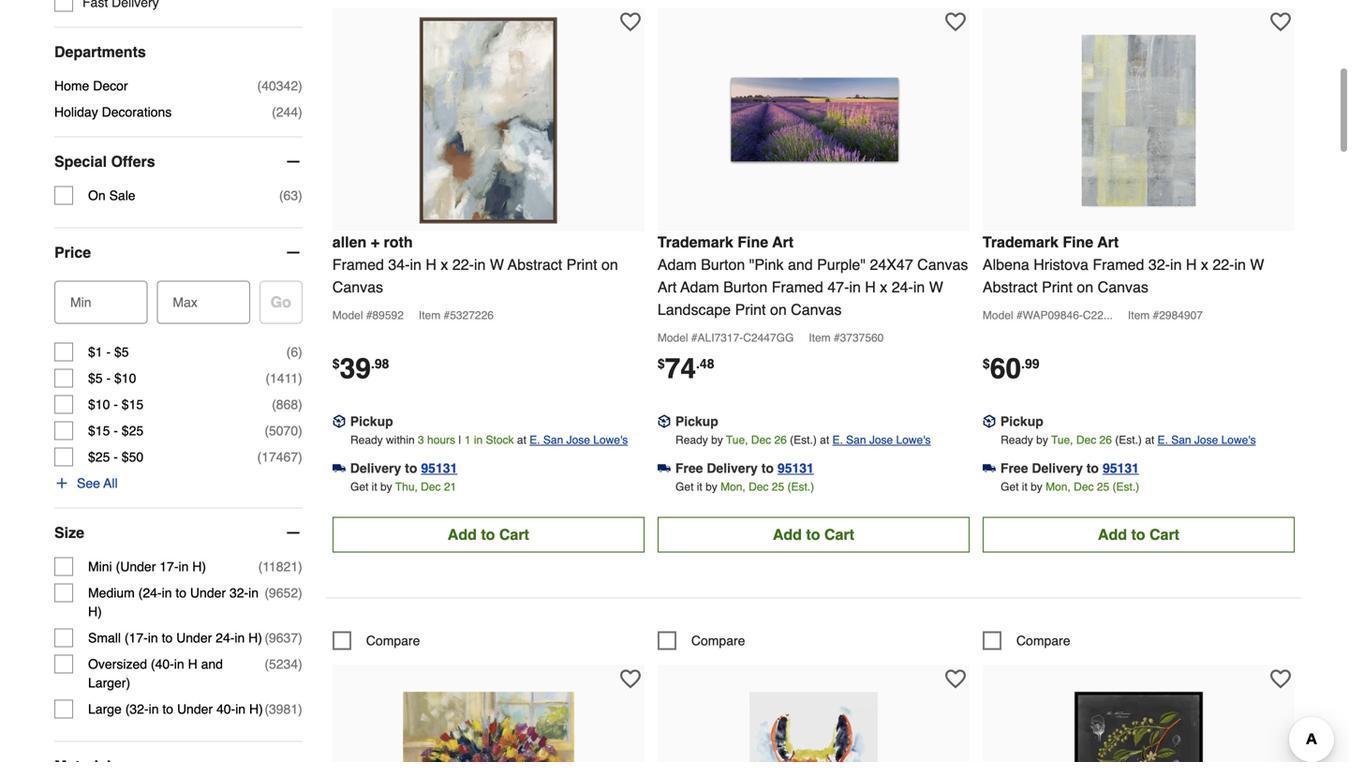 Task type: locate. For each thing, give the bounding box(es) containing it.
1 22- from the left
[[453, 256, 474, 273]]

pickup right pickup icon
[[676, 414, 719, 429]]

framed
[[333, 256, 384, 273], [1093, 256, 1145, 273], [772, 278, 824, 296]]

fine for burton
[[738, 233, 769, 251]]

holiday
[[54, 105, 98, 120]]

minus image
[[284, 152, 303, 171], [284, 243, 303, 262], [284, 524, 303, 542]]

2 vertical spatial print
[[735, 301, 766, 318]]

1 horizontal spatial 95131 button
[[778, 459, 814, 477]]

17467
[[262, 450, 298, 465]]

0 vertical spatial 32-
[[1149, 256, 1171, 273]]

# up .99
[[1017, 309, 1023, 322]]

h) down medium
[[88, 604, 102, 619]]

x inside trademark fine art adam burton "pink and purple" 24x47 canvas art adam burton framed 47-in h x 24-in w landscape print on canvas
[[880, 278, 888, 296]]

0 horizontal spatial delivery
[[350, 461, 401, 476]]

2 ready by tue, dec 26 (est.) at e. san jose lowe's from the left
[[1001, 433, 1257, 447]]

95131 button
[[421, 459, 458, 477], [778, 459, 814, 477], [1103, 459, 1140, 477]]

heart outline image
[[946, 12, 966, 32], [620, 669, 641, 689], [946, 669, 966, 689]]

5 ) from the top
[[298, 371, 303, 386]]

- up $15 - $25
[[114, 397, 118, 412]]

) for ( 1411 )
[[298, 371, 303, 386]]

) down 868
[[298, 423, 303, 438]]

1 horizontal spatial get
[[676, 480, 694, 493]]

32- inside trademark fine art albena hristova framed 32-in h x 22-in w abstract print on canvas
[[1149, 256, 1171, 273]]

- for $15
[[114, 423, 118, 438]]

get it by mon, dec 25 (est.) for 1st 95131 button from right
[[1001, 480, 1140, 493]]

2 horizontal spatial get
[[1001, 480, 1019, 493]]

- down $10 - $15
[[114, 423, 118, 438]]

1 delivery from the left
[[350, 461, 401, 476]]

fine up ""pink"
[[738, 233, 769, 251]]

1 horizontal spatial 24-
[[892, 278, 914, 296]]

and down small (17-in to under 24-in h) ( 9637 )
[[201, 657, 223, 672]]

1 horizontal spatial 32-
[[1149, 256, 1171, 273]]

1 free delivery to 95131 from the left
[[676, 461, 814, 476]]

print
[[567, 256, 598, 273], [1042, 278, 1073, 296], [735, 301, 766, 318]]

1 vertical spatial on
[[1077, 278, 1094, 296]]

1 e. san jose lowe's button from the left
[[530, 431, 628, 449]]

# up .48
[[692, 331, 698, 344]]

go button
[[259, 281, 303, 324]]

item inside item #2984907 button
[[1129, 309, 1150, 322]]

$25 - $50
[[88, 450, 144, 465]]

lowe's
[[594, 433, 628, 447], [897, 433, 931, 447], [1222, 433, 1257, 447]]

2 horizontal spatial truck filled image
[[983, 462, 996, 475]]

2 compare from the left
[[692, 633, 746, 648]]

canvas up model # 89592
[[333, 278, 383, 296]]

- for $10
[[114, 397, 118, 412]]

0 horizontal spatial free delivery to 95131
[[676, 461, 814, 476]]

0 horizontal spatial fine
[[738, 233, 769, 251]]

0 horizontal spatial item
[[419, 309, 441, 322]]

pickup image
[[658, 415, 671, 428]]

11 ) from the top
[[298, 630, 303, 645]]

canvas down 47- on the right top of the page
[[791, 301, 842, 318]]

2 vertical spatial on
[[770, 301, 787, 318]]

$1
[[88, 345, 103, 360]]

1 vertical spatial print
[[1042, 278, 1073, 296]]

$ left .48
[[658, 356, 665, 371]]

model
[[333, 309, 363, 322], [983, 309, 1014, 322], [658, 331, 689, 344]]

get
[[351, 480, 369, 493], [676, 480, 694, 493], [1001, 480, 1019, 493]]

13 ) from the top
[[298, 702, 303, 717]]

0 horizontal spatial 95131
[[421, 461, 458, 476]]

24- inside trademark fine art adam burton "pink and purple" 24x47 canvas art adam burton framed 47-in h x 24-in w landscape print on canvas
[[892, 278, 914, 296]]

( for 1411
[[266, 371, 270, 386]]

1 minus image from the top
[[284, 152, 303, 171]]

$15
[[122, 397, 144, 412], [88, 423, 110, 438]]

1 horizontal spatial add
[[773, 526, 802, 543]]

$10 - $15
[[88, 397, 144, 412]]

h inside trademark fine art albena hristova framed 32-in h x 22-in w abstract print on canvas
[[1187, 256, 1197, 273]]

)
[[298, 78, 303, 93], [298, 105, 303, 120], [298, 188, 303, 203], [298, 345, 303, 360], [298, 371, 303, 386], [298, 397, 303, 412], [298, 423, 303, 438], [298, 450, 303, 465], [298, 559, 303, 574], [298, 585, 303, 600], [298, 630, 303, 645], [298, 657, 303, 672], [298, 702, 303, 717]]

art up 'landscape'
[[658, 278, 677, 296]]

2 95131 from the left
[[778, 461, 814, 476]]

jose for pickup icon
[[870, 433, 894, 447]]

$ left .99
[[983, 356, 991, 371]]

3 it from the left
[[1022, 480, 1028, 493]]

add
[[448, 526, 477, 543], [773, 526, 802, 543], [1099, 526, 1128, 543]]

it for free delivery to pickup image
[[1022, 480, 1028, 493]]

burton
[[701, 256, 745, 273], [724, 278, 768, 296]]

7 ) from the top
[[298, 423, 303, 438]]

1 horizontal spatial $25
[[122, 423, 144, 438]]

2 get from the left
[[676, 480, 694, 493]]

) up 9652
[[298, 559, 303, 574]]

3 e. from the left
[[1158, 433, 1169, 447]]

size
[[54, 524, 84, 541]]

0 horizontal spatial at
[[517, 433, 527, 447]]

2 horizontal spatial lowe's
[[1222, 433, 1257, 447]]

and right ""pink"
[[788, 256, 813, 273]]

canvas right 24x47 on the right top
[[918, 256, 969, 273]]

item for h
[[419, 309, 441, 322]]

1 vertical spatial 24-
[[216, 630, 235, 645]]

( for 63
[[279, 188, 284, 203]]

jose
[[567, 433, 590, 447], [870, 433, 894, 447], [1195, 433, 1219, 447]]

item for and
[[809, 331, 831, 344]]

1 ) from the top
[[298, 78, 303, 93]]

1 horizontal spatial trademark
[[983, 233, 1059, 251]]

0 vertical spatial minus image
[[284, 152, 303, 171]]

3 add to cart button from the left
[[983, 517, 1295, 552]]

model left 89592
[[333, 309, 363, 322]]

2 horizontal spatial e.
[[1158, 433, 1169, 447]]

) up 244 at the left top
[[298, 78, 303, 93]]

$15 up $15 - $25
[[122, 397, 144, 412]]

framed down ""pink"
[[772, 278, 824, 296]]

2 mon, from the left
[[1046, 480, 1071, 493]]

departments element
[[54, 43, 303, 61]]

2 horizontal spatial item
[[1129, 309, 1150, 322]]

0 vertical spatial $15
[[122, 397, 144, 412]]

25
[[772, 480, 785, 493], [1098, 480, 1110, 493]]

1 horizontal spatial $10
[[114, 371, 136, 386]]

stock
[[486, 433, 514, 447]]

san
[[544, 433, 564, 447], [847, 433, 867, 447], [1172, 433, 1192, 447]]

$15 down $10 - $15
[[88, 423, 110, 438]]

mon,
[[721, 480, 746, 493], [1046, 480, 1071, 493]]

x right 34- at the left
[[441, 256, 448, 273]]

2 horizontal spatial x
[[1202, 256, 1209, 273]]

1 horizontal spatial print
[[735, 301, 766, 318]]

) for ( 5234 )
[[298, 657, 303, 672]]

32-
[[1149, 256, 1171, 273], [230, 585, 249, 600]]

compare inside 5000084403 element
[[692, 633, 746, 648]]

0 horizontal spatial x
[[441, 256, 448, 273]]

) up ( 5234 )
[[298, 630, 303, 645]]

1 horizontal spatial e. san jose lowe's button
[[833, 431, 931, 449]]

22- inside allen + roth framed 34-in h x 22-in w abstract print on canvas
[[453, 256, 474, 273]]

0 horizontal spatial get it by mon, dec 25 (est.)
[[676, 480, 815, 493]]

1 horizontal spatial at
[[820, 433, 830, 447]]

1 vertical spatial minus image
[[284, 243, 303, 262]]

minus image inside price button
[[284, 243, 303, 262]]

2 cart from the left
[[825, 526, 855, 543]]

1 horizontal spatial free delivery to 95131
[[1001, 461, 1140, 476]]

$ 60 .99
[[983, 352, 1040, 385]]

0 horizontal spatial pickup image
[[333, 415, 346, 428]]

x
[[441, 256, 448, 273], [1202, 256, 1209, 273], [880, 278, 888, 296]]

0 horizontal spatial mon,
[[721, 480, 746, 493]]

1 get it by mon, dec 25 (est.) from the left
[[676, 480, 815, 493]]

1 pickup image from the left
[[333, 415, 346, 428]]

1 horizontal spatial delivery
[[707, 461, 758, 476]]

under inside medium (24-in to under 32-in h) ( 9652 )
[[190, 585, 226, 600]]

5000084671 element
[[333, 631, 420, 650]]

0 horizontal spatial e.
[[530, 433, 540, 447]]

in
[[410, 256, 422, 273], [474, 256, 486, 273], [1171, 256, 1182, 273], [1235, 256, 1247, 273], [850, 278, 861, 296], [914, 278, 925, 296], [474, 433, 483, 447], [179, 559, 189, 574], [162, 585, 172, 600], [249, 585, 259, 600], [148, 630, 158, 645], [235, 630, 245, 645], [174, 657, 184, 672], [149, 702, 159, 717], [235, 702, 246, 717]]

pickup down actual price $60.99 element
[[1001, 414, 1044, 429]]

0 vertical spatial 24-
[[892, 278, 914, 296]]

0 horizontal spatial 95131 button
[[421, 459, 458, 477]]

get for pickup image corresponding to delivery to
[[351, 480, 369, 493]]

- for $5
[[106, 371, 111, 386]]

$25 up "see all"
[[88, 450, 110, 465]]

trademark inside trademark fine art albena hristova framed 32-in h x 22-in w abstract print on canvas
[[983, 233, 1059, 251]]

1 compare from the left
[[366, 633, 420, 648]]

1 horizontal spatial item
[[809, 331, 831, 344]]

minus image for special offers
[[284, 152, 303, 171]]

$ for 74
[[658, 356, 665, 371]]

trademark inside trademark fine art adam burton "pink and purple" 24x47 canvas art adam burton framed 47-in h x 24-in w landscape print on canvas
[[658, 233, 734, 251]]

art
[[773, 233, 794, 251], [1098, 233, 1119, 251], [658, 278, 677, 296]]

truck filled image
[[333, 462, 346, 475], [658, 462, 671, 475], [983, 462, 996, 475]]

model up 74
[[658, 331, 689, 344]]

model # 89592
[[333, 309, 404, 322]]

h right 34- at the left
[[426, 256, 437, 273]]

model # wap09846-c22...
[[983, 309, 1114, 322]]

3 pickup from the left
[[1001, 414, 1044, 429]]

item inside item #3737560 button
[[809, 331, 831, 344]]

truck filled image for pickup image corresponding to delivery to
[[333, 462, 346, 475]]

3 95131 button from the left
[[1103, 459, 1140, 477]]

thu,
[[395, 480, 418, 493]]

2 truck filled image from the left
[[658, 462, 671, 475]]

small (17-in to under 24-in h) ( 9637 )
[[88, 630, 303, 645]]

1 horizontal spatial 25
[[1098, 480, 1110, 493]]

1 horizontal spatial mon,
[[1046, 480, 1071, 493]]

2 jose from the left
[[870, 433, 894, 447]]

e. san jose lowe's button for 1st 95131 button from right
[[1158, 431, 1257, 449]]

2 horizontal spatial at
[[1146, 433, 1155, 447]]

3
[[418, 433, 424, 447]]

1 jose from the left
[[567, 433, 590, 447]]

$ 74 .48
[[658, 352, 715, 385]]

) down 244 at the left top
[[298, 188, 303, 203]]

under up small (17-in to under 24-in h) ( 9637 )
[[190, 585, 226, 600]]

0 vertical spatial print
[[567, 256, 598, 273]]

1 horizontal spatial e.
[[833, 433, 843, 447]]

by
[[712, 433, 723, 447], [1037, 433, 1049, 447], [381, 480, 392, 493], [706, 480, 718, 493], [1031, 480, 1043, 493]]

0 horizontal spatial add to cart button
[[333, 517, 645, 552]]

to
[[405, 461, 417, 476], [762, 461, 774, 476], [1087, 461, 1100, 476], [481, 526, 495, 543], [807, 526, 821, 543], [1132, 526, 1146, 543], [176, 585, 187, 600], [162, 630, 173, 645], [163, 702, 173, 717]]

2 e. from the left
[[833, 433, 843, 447]]

1 trademark from the left
[[658, 233, 734, 251]]

under left 40-
[[177, 702, 213, 717]]

art up ""pink"
[[773, 233, 794, 251]]

9 ) from the top
[[298, 559, 303, 574]]

2 horizontal spatial delivery
[[1032, 461, 1083, 476]]

oversized (40-in h and larger)
[[88, 657, 223, 690]]

delivery
[[350, 461, 401, 476], [707, 461, 758, 476], [1032, 461, 1083, 476]]

art inside trademark fine art albena hristova framed 32-in h x 22-in w abstract print on canvas
[[1098, 233, 1119, 251]]

$5 down $1
[[88, 371, 103, 386]]

trademark for albena
[[983, 233, 1059, 251]]

trademark up 'landscape'
[[658, 233, 734, 251]]

1 horizontal spatial jose
[[870, 433, 894, 447]]

2 it from the left
[[697, 480, 703, 493]]

fine up hristova
[[1063, 233, 1094, 251]]

3 compare from the left
[[1017, 633, 1071, 648]]

all
[[103, 476, 118, 491]]

decor
[[93, 78, 128, 93]]

allen
[[333, 233, 367, 251]]

it for pickup icon
[[697, 480, 703, 493]]

0 horizontal spatial $10
[[88, 397, 110, 412]]

) inside medium (24-in to under 32-in h) ( 9652 )
[[298, 585, 303, 600]]

item inside item #5327226 button
[[419, 309, 441, 322]]

2 horizontal spatial w
[[1251, 256, 1265, 273]]

# for trademark fine art adam burton "pink and purple" 24x47 canvas art adam burton framed 47-in h x 24-in w landscape print on canvas
[[692, 331, 698, 344]]

0 horizontal spatial trademark
[[658, 233, 734, 251]]

0 horizontal spatial on
[[602, 256, 618, 273]]

0 vertical spatial on
[[602, 256, 618, 273]]

pickup image for free delivery to
[[983, 415, 996, 428]]

2 horizontal spatial on
[[1077, 278, 1094, 296]]

12 ) from the top
[[298, 657, 303, 672]]

truck filled image for free delivery to pickup image
[[983, 462, 996, 475]]

244
[[276, 105, 298, 120]]

ready down actual price $60.99 element
[[1001, 433, 1034, 447]]

2 trademark from the left
[[983, 233, 1059, 251]]

6 ) from the top
[[298, 397, 303, 412]]

868
[[276, 397, 298, 412]]

24- down medium (24-in to under 32-in h) ( 9652 )
[[216, 630, 235, 645]]

0 horizontal spatial san
[[544, 433, 564, 447]]

h) left '3981'
[[249, 702, 263, 717]]

8 ) from the top
[[298, 450, 303, 465]]

22- up item #2984907 button
[[1213, 256, 1235, 273]]

canvas inside trademark fine art albena hristova framed 32-in h x 22-in w abstract print on canvas
[[1098, 278, 1149, 296]]

fine inside trademark fine art albena hristova framed 32-in h x 22-in w abstract print on canvas
[[1063, 233, 1094, 251]]

pickup image down 39
[[333, 415, 346, 428]]

model down albena
[[983, 309, 1014, 322]]

on
[[602, 256, 618, 273], [1077, 278, 1094, 296], [770, 301, 787, 318]]

3 $ from the left
[[983, 356, 991, 371]]

pickup image down 60
[[983, 415, 996, 428]]

5000084403 element
[[658, 631, 746, 650]]

larger)
[[88, 675, 130, 690]]

oversized
[[88, 657, 147, 672]]

by for 2nd 95131 button from right
[[706, 480, 718, 493]]

$5 right $1
[[114, 345, 129, 360]]

2 fine from the left
[[1063, 233, 1094, 251]]

2 25 from the left
[[1098, 480, 1110, 493]]

1 $ from the left
[[333, 356, 340, 371]]

$ inside $ 74 .48
[[658, 356, 665, 371]]

trademark for adam
[[658, 233, 734, 251]]

1 26 from the left
[[775, 433, 787, 447]]

$10 up $10 - $15
[[114, 371, 136, 386]]

5070
[[269, 423, 298, 438]]

e. for free delivery to pickup image
[[1158, 433, 1169, 447]]

1 add to cart from the left
[[448, 526, 530, 543]]

) down 1411 on the left of the page
[[298, 397, 303, 412]]

1 horizontal spatial model
[[658, 331, 689, 344]]

compare for 5000084671 element
[[366, 633, 420, 648]]

h) inside medium (24-in to under 32-in h) ( 9652 )
[[88, 604, 102, 619]]

h down small (17-in to under 24-in h) ( 9637 )
[[188, 657, 198, 672]]

3 lowe's from the left
[[1222, 433, 1257, 447]]

3 get from the left
[[1001, 480, 1019, 493]]

0 vertical spatial and
[[788, 256, 813, 273]]

pickup up within
[[350, 414, 393, 429]]

3 95131 from the left
[[1103, 461, 1140, 476]]

0 horizontal spatial $15
[[88, 423, 110, 438]]

framed inside trademark fine art albena hristova framed 32-in h x 22-in w abstract print on canvas
[[1093, 256, 1145, 273]]

trademark fine art adam burton "pink and purple" 24x47 canvas art adam burton framed 47-in h x 24-in w landscape print on canvas image
[[711, 17, 917, 223]]

see all button
[[54, 474, 118, 493]]

32- left 9652
[[230, 585, 249, 600]]

print inside allen + roth framed 34-in h x 22-in w abstract print on canvas
[[567, 256, 598, 273]]

4 ) from the top
[[298, 345, 303, 360]]

actual price $60.99 element
[[983, 352, 1040, 385]]

framed inside allen + roth framed 34-in h x 22-in w abstract print on canvas
[[333, 256, 384, 273]]

22- inside trademark fine art albena hristova framed 32-in h x 22-in w abstract print on canvas
[[1213, 256, 1235, 273]]

2 horizontal spatial art
[[1098, 233, 1119, 251]]

1 horizontal spatial 95131
[[778, 461, 814, 476]]

95131 for pickup icon
[[778, 461, 814, 476]]

item left "#2984907"
[[1129, 309, 1150, 322]]

special
[[54, 153, 107, 170]]

ready by tue, dec 26 (est.) at e. san jose lowe's
[[676, 433, 931, 447], [1001, 433, 1257, 447]]

$ inside $ 39 .98
[[333, 356, 340, 371]]

compare inside 5000084671 element
[[366, 633, 420, 648]]

art for framed
[[1098, 233, 1119, 251]]

mon, for 1st 95131 button from right
[[1046, 480, 1071, 493]]

art for "pink
[[773, 233, 794, 251]]

2 horizontal spatial ready
[[1001, 433, 1034, 447]]

$ right 6
[[333, 356, 340, 371]]

1 vertical spatial 32-
[[230, 585, 249, 600]]

h) left 9637
[[249, 630, 262, 645]]

it for pickup image corresponding to delivery to
[[372, 480, 377, 493]]

2 ) from the top
[[298, 105, 303, 120]]

17-
[[160, 559, 179, 574]]

truck filled image for pickup icon
[[658, 462, 671, 475]]

canvas up c22...
[[1098, 278, 1149, 296]]

minus image inside the size button
[[284, 524, 303, 542]]

1 horizontal spatial art
[[773, 233, 794, 251]]

$ 39 .98
[[333, 352, 389, 385]]

2 horizontal spatial $
[[983, 356, 991, 371]]

1 vertical spatial abstract
[[983, 278, 1038, 296]]

fine inside trademark fine art adam burton "pink and purple" 24x47 canvas art adam burton framed 47-in h x 24-in w landscape print on canvas
[[738, 233, 769, 251]]

1 mon, from the left
[[721, 480, 746, 493]]

x down 24x47 on the right top
[[880, 278, 888, 296]]

2 horizontal spatial pickup
[[1001, 414, 1044, 429]]

10 ) from the top
[[298, 585, 303, 600]]

0 horizontal spatial ready by tue, dec 26 (est.) at e. san jose lowe's
[[676, 433, 931, 447]]

1 get from the left
[[351, 480, 369, 493]]

2 e. san jose lowe's button from the left
[[833, 431, 931, 449]]

1 horizontal spatial 22-
[[1213, 256, 1235, 273]]

1 horizontal spatial compare
[[692, 633, 746, 648]]

special offers button
[[54, 137, 303, 186]]

w inside trademark fine art adam burton "pink and purple" 24x47 canvas art adam burton framed 47-in h x 24-in w landscape print on canvas
[[930, 278, 944, 296]]

1 truck filled image from the left
[[333, 462, 346, 475]]

trademark
[[658, 233, 734, 251], [983, 233, 1059, 251]]

0 horizontal spatial tue,
[[726, 433, 748, 447]]

(17-
[[125, 630, 148, 645]]

0 horizontal spatial free
[[676, 461, 703, 476]]

3 san from the left
[[1172, 433, 1192, 447]]

1 horizontal spatial $5
[[114, 345, 129, 360]]

1 fine from the left
[[738, 233, 769, 251]]

framed down the allen
[[333, 256, 384, 273]]

2 minus image from the top
[[284, 243, 303, 262]]

3 ) from the top
[[298, 188, 303, 203]]

pickup image
[[333, 415, 346, 428], [983, 415, 996, 428]]

2 horizontal spatial e. san jose lowe's button
[[1158, 431, 1257, 449]]

and inside trademark fine art adam burton "pink and purple" 24x47 canvas art adam burton framed 47-in h x 24-in w landscape print on canvas
[[788, 256, 813, 273]]

2 22- from the left
[[1213, 256, 1235, 273]]

special offers
[[54, 153, 155, 170]]

.98
[[371, 356, 389, 371]]

) down ( 5234 )
[[298, 702, 303, 717]]

2 horizontal spatial cart
[[1150, 526, 1180, 543]]

1 san from the left
[[544, 433, 564, 447]]

on inside trademark fine art adam burton "pink and purple" 24x47 canvas art adam burton framed 47-in h x 24-in w landscape print on canvas
[[770, 301, 787, 318]]

item #5327226 button
[[419, 306, 505, 328]]

$ inside $ 60 .99
[[983, 356, 991, 371]]

heart outline image
[[620, 12, 641, 32], [1271, 12, 1292, 32], [1271, 669, 1292, 689]]

0 horizontal spatial and
[[201, 657, 223, 672]]

$10 down $5 - $10
[[88, 397, 110, 412]]

1 at from the left
[[517, 433, 527, 447]]

2 get it by mon, dec 25 (est.) from the left
[[1001, 480, 1140, 493]]

2 vertical spatial minus image
[[284, 524, 303, 542]]

ready
[[351, 433, 383, 447], [676, 433, 708, 447], [1001, 433, 1034, 447]]

framed inside trademark fine art adam burton "pink and purple" 24x47 canvas art adam burton framed 47-in h x 24-in w landscape print on canvas
[[772, 278, 824, 296]]

minus image up ( 63 )
[[284, 152, 303, 171]]

add to cart button
[[333, 517, 645, 552], [658, 517, 970, 552], [983, 517, 1295, 552]]

framed up c22...
[[1093, 256, 1145, 273]]

) down the ( 11821 )
[[298, 585, 303, 600]]

# for allen + roth framed 34-in h x 22-in w abstract print on canvas
[[366, 309, 373, 322]]

item #3737560
[[809, 331, 884, 344]]

( for 5234
[[265, 657, 269, 672]]

) down 6
[[298, 371, 303, 386]]

ready left within
[[351, 433, 383, 447]]

2 free delivery to 95131 from the left
[[1001, 461, 1140, 476]]

go
[[271, 293, 291, 311]]

0 vertical spatial under
[[190, 585, 226, 600]]

- right $1
[[106, 345, 111, 360]]

plus image
[[54, 476, 69, 491]]

trademark up albena
[[983, 233, 1059, 251]]

1 horizontal spatial ready
[[676, 433, 708, 447]]

0 horizontal spatial get
[[351, 480, 369, 493]]

$ for 39
[[333, 356, 340, 371]]

0 horizontal spatial compare
[[366, 633, 420, 648]]

2 $ from the left
[[658, 356, 665, 371]]

burton down ""pink"
[[724, 278, 768, 296]]

22- up '#5327226'
[[453, 256, 474, 273]]

1 horizontal spatial pickup
[[676, 414, 719, 429]]

under down medium (24-in to under 32-in h) ( 9652 )
[[176, 630, 212, 645]]

2 26 from the left
[[1100, 433, 1113, 447]]

0 horizontal spatial lowe's
[[594, 433, 628, 447]]

$25 up $50 at left bottom
[[122, 423, 144, 438]]

1 horizontal spatial framed
[[772, 278, 824, 296]]

# for trademark fine art albena hristova framed 32-in h x 22-in w abstract print on canvas
[[1017, 309, 1023, 322]]

c22...
[[1083, 309, 1114, 322]]

3 truck filled image from the left
[[983, 462, 996, 475]]

ready down actual price $74.48 element
[[676, 433, 708, 447]]

34-
[[388, 256, 410, 273]]

3 delivery from the left
[[1032, 461, 1083, 476]]

( for 244
[[272, 105, 276, 120]]

- left $50 at left bottom
[[114, 450, 118, 465]]

2 delivery from the left
[[707, 461, 758, 476]]

h up "#2984907"
[[1187, 256, 1197, 273]]

1 tue, from the left
[[726, 433, 748, 447]]

- for $25
[[114, 450, 118, 465]]

0 horizontal spatial w
[[490, 256, 504, 273]]

decorations
[[102, 105, 172, 120]]

max
[[173, 295, 198, 310]]

32- up the item #2984907
[[1149, 256, 1171, 273]]

under for 32-
[[190, 585, 226, 600]]

0 horizontal spatial e. san jose lowe's button
[[530, 431, 628, 449]]

( for 40342
[[257, 78, 262, 93]]

item #3737560 button
[[809, 328, 896, 351]]

|
[[459, 433, 462, 447]]

ready within 3 hours | 1 in stock at e. san jose lowe's
[[351, 433, 628, 447]]

1 horizontal spatial add to cart
[[773, 526, 855, 543]]

abstract inside allen + roth framed 34-in h x 22-in w abstract print on canvas
[[508, 256, 563, 273]]

3 e. san jose lowe's button from the left
[[1158, 431, 1257, 449]]

47-
[[828, 278, 850, 296]]

compare inside 5001650745 element
[[1017, 633, 1071, 648]]

item left '#5327226'
[[419, 309, 441, 322]]

) down 5070
[[298, 450, 303, 465]]

1 25 from the left
[[772, 480, 785, 493]]

minus image up go
[[284, 243, 303, 262]]

art up c22...
[[1098, 233, 1119, 251]]

) up 1411 on the left of the page
[[298, 345, 303, 360]]

fine for hristova
[[1063, 233, 1094, 251]]

) down 9637
[[298, 657, 303, 672]]

2 pickup image from the left
[[983, 415, 996, 428]]

1 horizontal spatial san
[[847, 433, 867, 447]]

( for 868
[[272, 397, 276, 412]]

) down 40342 at the left of page
[[298, 105, 303, 120]]

by for 1st 95131 button from right
[[1031, 480, 1043, 493]]

1 it from the left
[[372, 480, 377, 493]]

burton left ""pink"
[[701, 256, 745, 273]]

h inside oversized (40-in h and larger)
[[188, 657, 198, 672]]

1 vertical spatial $25
[[88, 450, 110, 465]]

minus image up "11821"
[[284, 524, 303, 542]]

1 horizontal spatial #
[[692, 331, 698, 344]]

abstract inside trademark fine art albena hristova framed 32-in h x 22-in w abstract print on canvas
[[983, 278, 1038, 296]]

3 jose from the left
[[1195, 433, 1219, 447]]

1 lowe's from the left
[[594, 433, 628, 447]]

x up "#2984907"
[[1202, 256, 1209, 273]]

2 add to cart button from the left
[[658, 517, 970, 552]]

3 minus image from the top
[[284, 524, 303, 542]]

item left #3737560
[[809, 331, 831, 344]]

1 horizontal spatial 26
[[1100, 433, 1113, 447]]

get it by thu, dec 21
[[351, 480, 457, 493]]

model for allen + roth framed 34-in h x 22-in w abstract print on canvas
[[333, 309, 363, 322]]

free delivery to 95131 for 2nd 95131 button from right
[[676, 461, 814, 476]]

3 add to cart from the left
[[1099, 526, 1180, 543]]

x inside allen + roth framed 34-in h x 22-in w abstract print on canvas
[[441, 256, 448, 273]]

# up .98
[[366, 309, 373, 322]]

1 horizontal spatial it
[[697, 480, 703, 493]]

print inside trademark fine art adam burton "pink and purple" 24x47 canvas art adam burton framed 47-in h x 24-in w landscape print on canvas
[[735, 301, 766, 318]]

1 horizontal spatial cart
[[825, 526, 855, 543]]

h inside allen + roth framed 34-in h x 22-in w abstract print on canvas
[[426, 256, 437, 273]]

h) for small (17-in to under 24-in h)
[[249, 630, 262, 645]]

0 horizontal spatial it
[[372, 480, 377, 493]]

minus image inside special offers button
[[284, 152, 303, 171]]

2 horizontal spatial san
[[1172, 433, 1192, 447]]

by for 1st 95131 button from the left
[[381, 480, 392, 493]]

canvas inside allen + roth framed 34-in h x 22-in w abstract print on canvas
[[333, 278, 383, 296]]

2 lowe's from the left
[[897, 433, 931, 447]]

) for ( 63 )
[[298, 188, 303, 203]]

- down $1 - $5 at left
[[106, 371, 111, 386]]

0 horizontal spatial ready
[[351, 433, 383, 447]]

h down 24x47 on the right top
[[865, 278, 876, 296]]

9652
[[269, 585, 298, 600]]

3 add from the left
[[1099, 526, 1128, 543]]

24- down 24x47 on the right top
[[892, 278, 914, 296]]



Task type: vqa. For each thing, say whether or not it's contained in the screenshot.


Task type: describe. For each thing, give the bounding box(es) containing it.
e. for pickup icon
[[833, 433, 843, 447]]

home
[[54, 78, 89, 93]]

h) for medium (24-in to under 32-in h)
[[88, 604, 102, 619]]

dec for 1st 95131 button from right
[[1074, 480, 1094, 493]]

60
[[991, 352, 1022, 385]]

lowe's for pickup icon
[[897, 433, 931, 447]]

albena
[[983, 256, 1030, 273]]

x inside trademark fine art albena hristova framed 32-in h x 22-in w abstract print on canvas
[[1202, 256, 1209, 273]]

h inside trademark fine art adam burton "pink and purple" 24x47 canvas art adam burton framed 47-in h x 24-in w landscape print on canvas
[[865, 278, 876, 296]]

1411
[[270, 371, 298, 386]]

print inside trademark fine art albena hristova framed 32-in h x 22-in w abstract print on canvas
[[1042, 278, 1073, 296]]

25 for 2nd 95131 button from right
[[772, 480, 785, 493]]

medium (24-in to under 32-in h) ( 9652 )
[[88, 585, 303, 619]]

under for 40-
[[177, 702, 213, 717]]

1 pickup from the left
[[350, 414, 393, 429]]

5001650745 element
[[983, 631, 1071, 650]]

item #2984907 button
[[1129, 306, 1215, 328]]

0 vertical spatial $10
[[114, 371, 136, 386]]

item for 32-
[[1129, 309, 1150, 322]]

mini
[[88, 559, 112, 574]]

$50
[[122, 450, 144, 465]]

2 ready from the left
[[676, 433, 708, 447]]

item #2984907
[[1129, 309, 1204, 322]]

hours
[[427, 433, 456, 447]]

( 1411 )
[[266, 371, 303, 386]]

) for ( 17467 )
[[298, 450, 303, 465]]

2 san from the left
[[847, 433, 867, 447]]

6
[[291, 345, 298, 360]]

$5 - $10
[[88, 371, 136, 386]]

#2984907
[[1154, 309, 1204, 322]]

model for trademark fine art albena hristova framed 32-in h x 22-in w abstract print on canvas
[[983, 309, 1014, 322]]

1 add from the left
[[448, 526, 477, 543]]

in inside oversized (40-in h and larger)
[[174, 657, 184, 672]]

74
[[665, 352, 696, 385]]

$1 - $5
[[88, 345, 129, 360]]

trademark fine art framed 47-in h x 35-in w animals print on canvas image
[[711, 674, 917, 762]]

trademark fine art adam burton "pink and purple" 24x47 canvas art adam burton framed 47-in h x 24-in w landscape print on canvas
[[658, 233, 969, 318]]

2 tue, from the left
[[1052, 433, 1074, 447]]

under for 24-
[[176, 630, 212, 645]]

( 17467 )
[[257, 450, 303, 465]]

hristova
[[1034, 256, 1089, 273]]

(32-
[[125, 702, 149, 717]]

within
[[386, 433, 415, 447]]

$ for 60
[[983, 356, 991, 371]]

) for ( 868 )
[[298, 397, 303, 412]]

large
[[88, 702, 122, 717]]

price
[[54, 244, 91, 261]]

dec for 2nd 95131 button from right
[[749, 480, 769, 493]]

1 cart from the left
[[499, 526, 530, 543]]

minus image for price
[[284, 243, 303, 262]]

delivery for pickup icon
[[707, 461, 758, 476]]

3981
[[269, 702, 298, 717]]

25 for 1st 95131 button from right
[[1098, 480, 1110, 493]]

32- inside medium (24-in to under 32-in h) ( 9652 )
[[230, 585, 249, 600]]

2 at from the left
[[820, 433, 830, 447]]

delivery for free delivery to pickup image
[[1032, 461, 1083, 476]]

) for ( 244 )
[[298, 105, 303, 120]]

#3737560
[[834, 331, 884, 344]]

model # ali7317-c2447gg
[[658, 331, 794, 344]]

model for trademark fine art adam burton "pink and purple" 24x47 canvas art adam burton framed 47-in h x 24-in w landscape print on canvas
[[658, 331, 689, 344]]

21
[[444, 480, 457, 493]]

(40-
[[151, 657, 174, 672]]

1 ready by tue, dec 26 (est.) at e. san jose lowe's from the left
[[676, 433, 931, 447]]

(under
[[116, 559, 156, 574]]

3 at from the left
[[1146, 433, 1155, 447]]

$15 - $25
[[88, 423, 144, 438]]

2 add to cart from the left
[[773, 526, 855, 543]]

40-
[[216, 702, 235, 717]]

1 add to cart button from the left
[[333, 517, 645, 552]]

and inside oversized (40-in h and larger)
[[201, 657, 223, 672]]

2 free from the left
[[1001, 461, 1029, 476]]

item #5327226
[[419, 309, 494, 322]]

trademark fine art albena hristova framed 32-in h x 22-in w abstract print on canvas
[[983, 233, 1265, 296]]

jose for free delivery to pickup image
[[1195, 433, 1219, 447]]

sale
[[109, 188, 136, 203]]

0 vertical spatial adam
[[658, 256, 697, 273]]

1 95131 button from the left
[[421, 459, 458, 477]]

( for 17467
[[257, 450, 262, 465]]

) for ( 6 )
[[298, 345, 303, 360]]

1 95131 from the left
[[421, 461, 458, 476]]

0 horizontal spatial $25
[[88, 450, 110, 465]]

departments
[[54, 43, 146, 61]]

offers
[[111, 153, 155, 170]]

) for ( 40342 )
[[298, 78, 303, 93]]

1 vertical spatial $10
[[88, 397, 110, 412]]

compare for 5001650745 element
[[1017, 633, 1071, 648]]

trademark fine art vision studio "midnight botanical ii" 14x19 canvas art image
[[1036, 674, 1242, 762]]

1 vertical spatial adam
[[681, 278, 720, 296]]

actual price $39.98 element
[[333, 352, 389, 385]]

dec for 1st 95131 button from the left
[[421, 480, 441, 493]]

( for 6
[[287, 345, 291, 360]]

pickup image for delivery to
[[333, 415, 346, 428]]

w inside trademark fine art albena hristova framed 32-in h x 22-in w abstract print on canvas
[[1251, 256, 1265, 273]]

landscape
[[658, 301, 731, 318]]

( 6 )
[[287, 345, 303, 360]]

) for ( 5070 )
[[298, 423, 303, 438]]

get for pickup icon
[[676, 480, 694, 493]]

wap09846-
[[1023, 309, 1083, 322]]

compare for 5000084403 element
[[692, 633, 746, 648]]

11821
[[263, 559, 298, 574]]

9637
[[269, 630, 298, 645]]

allen + roth framed 34-in h x 22-in w abstract print on canvas
[[333, 233, 618, 296]]

large (32-in to under 40-in h) ( 3981 )
[[88, 702, 303, 717]]

0 vertical spatial burton
[[701, 256, 745, 273]]

3 cart from the left
[[1150, 526, 1180, 543]]

1 ready from the left
[[351, 433, 383, 447]]

2 pickup from the left
[[676, 414, 719, 429]]

40342
[[262, 78, 298, 93]]

1 vertical spatial burton
[[724, 278, 768, 296]]

( 5070 )
[[265, 423, 303, 438]]

5234
[[269, 657, 298, 672]]

small
[[88, 630, 121, 645]]

- for $1
[[106, 345, 111, 360]]

on sale
[[88, 188, 136, 203]]

2 95131 button from the left
[[778, 459, 814, 477]]

on inside allen + roth framed 34-in h x 22-in w abstract print on canvas
[[602, 256, 618, 273]]

95131 for free delivery to pickup image
[[1103, 461, 1140, 476]]

trademark fine art carol rowan "bathtub bouquet ii" 35x35 canvas art image
[[386, 674, 592, 762]]

c2447gg
[[744, 331, 794, 344]]

3 ready from the left
[[1001, 433, 1034, 447]]

h) right 17-
[[192, 559, 206, 574]]

( for 5070
[[265, 423, 269, 438]]

+
[[371, 233, 380, 251]]

lowe's for free delivery to pickup image
[[1222, 433, 1257, 447]]

.48
[[696, 356, 715, 371]]

size button
[[54, 509, 303, 557]]

mini (under 17-in h)
[[88, 559, 206, 574]]

) for ( 11821 )
[[298, 559, 303, 574]]

price button
[[54, 228, 303, 277]]

e. san jose lowe's button for 1st 95131 button from the left
[[530, 431, 628, 449]]

allen + roth framed 34-in h x 22-in w abstract print on canvas image
[[386, 17, 592, 223]]

on
[[88, 188, 106, 203]]

89592
[[373, 309, 404, 322]]

1
[[465, 433, 471, 447]]

on inside trademark fine art albena hristova framed 32-in h x 22-in w abstract print on canvas
[[1077, 278, 1094, 296]]

min
[[70, 295, 91, 310]]

1 vertical spatial $5
[[88, 371, 103, 386]]

( 5234 )
[[265, 657, 303, 672]]

( for 11821
[[258, 559, 263, 574]]

purple"
[[817, 256, 866, 273]]

to inside medium (24-in to under 32-in h) ( 9652 )
[[176, 585, 187, 600]]

e. san jose lowe's button for 2nd 95131 button from right
[[833, 431, 931, 449]]

see all
[[77, 476, 118, 491]]

home decor
[[54, 78, 128, 93]]

(24-
[[138, 585, 162, 600]]

w inside allen + roth framed 34-in h x 22-in w abstract print on canvas
[[490, 256, 504, 273]]

( 63 )
[[279, 188, 303, 203]]

1 e. from the left
[[530, 433, 540, 447]]

0 horizontal spatial art
[[658, 278, 677, 296]]

0 vertical spatial $5
[[114, 345, 129, 360]]

"pink
[[750, 256, 784, 273]]

free delivery to 95131 for 1st 95131 button from right
[[1001, 461, 1140, 476]]

actual price $74.48 element
[[658, 352, 715, 385]]

( 40342 )
[[257, 78, 303, 93]]

get for free delivery to pickup image
[[1001, 480, 1019, 493]]

63
[[284, 188, 298, 203]]

1 vertical spatial $15
[[88, 423, 110, 438]]

39
[[340, 352, 371, 385]]

get it by mon, dec 25 (est.) for 2nd 95131 button from right
[[676, 480, 815, 493]]

trademark fine art albena hristova framed 32-in h x 22-in w abstract print on canvas image
[[1036, 17, 1242, 223]]

h) for large (32-in to under 40-in h)
[[249, 702, 263, 717]]

mon, for 2nd 95131 button from right
[[721, 480, 746, 493]]

minus image for size
[[284, 524, 303, 542]]

.99
[[1022, 356, 1040, 371]]

24x47
[[870, 256, 914, 273]]

2 add from the left
[[773, 526, 802, 543]]

( inside medium (24-in to under 32-in h) ( 9652 )
[[265, 585, 269, 600]]

( 244 )
[[272, 105, 303, 120]]

1 free from the left
[[676, 461, 703, 476]]



